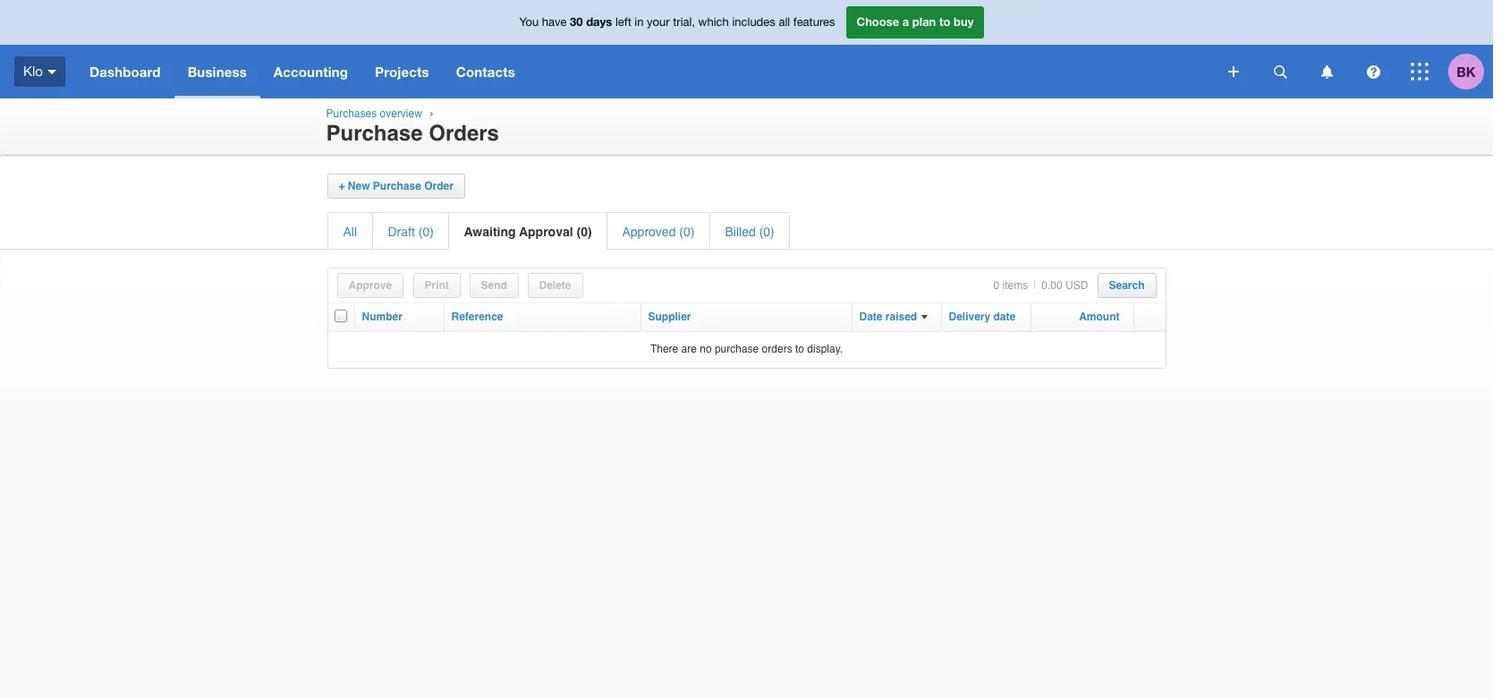 Task type: locate. For each thing, give the bounding box(es) containing it.
1 vertical spatial to
[[796, 343, 805, 355]]

there are no purchase orders to display.
[[651, 343, 843, 355]]

send
[[481, 279, 507, 292]]

you have 30 days left in your trial, which includes all features
[[520, 15, 835, 29]]

0 horizontal spatial to
[[796, 343, 805, 355]]

to
[[940, 15, 951, 29], [796, 343, 805, 355]]

klo button
[[0, 45, 76, 98]]

your
[[647, 15, 670, 29]]

1 horizontal spatial svg image
[[1321, 65, 1333, 78]]

plan
[[913, 15, 936, 29]]

to right orders
[[796, 343, 805, 355]]

supplier link
[[648, 311, 691, 323]]

orders
[[429, 121, 499, 146]]

svg image
[[1274, 65, 1287, 78], [1321, 65, 1333, 78]]

date raised
[[860, 311, 918, 323]]

trial,
[[673, 15, 695, 29]]

2 svg image from the left
[[1321, 65, 1333, 78]]

klo
[[23, 63, 43, 79]]

dashboard
[[89, 64, 161, 80]]

4 (0) from the left
[[760, 225, 775, 239]]

delivery date
[[949, 311, 1016, 323]]

navigation containing dashboard
[[76, 45, 1216, 98]]

dashboard link
[[76, 45, 174, 98]]

to left the buy
[[940, 15, 951, 29]]

(0) for approved (0)
[[680, 225, 695, 239]]

0.00
[[1042, 279, 1063, 292]]

1 svg image from the left
[[1274, 65, 1287, 78]]

(0) for draft (0)
[[419, 225, 434, 239]]

all button
[[343, 225, 357, 239]]

approve button
[[349, 279, 392, 292]]

delivery date link
[[949, 311, 1016, 323]]

1 (0) from the left
[[419, 225, 434, 239]]

purchase orders
[[326, 121, 499, 146]]

3 (0) from the left
[[680, 225, 695, 239]]

navigation
[[76, 45, 1216, 98]]

navigation inside banner
[[76, 45, 1216, 98]]

1 vertical spatial purchase
[[373, 180, 421, 192]]

purchase down purchases overview
[[326, 121, 423, 146]]

billed (0)
[[725, 225, 775, 239]]

delivery
[[949, 311, 991, 323]]

1 horizontal spatial to
[[940, 15, 951, 29]]

approved
[[622, 225, 676, 239]]

0 vertical spatial purchase
[[326, 121, 423, 146]]

0 horizontal spatial svg image
[[1274, 65, 1287, 78]]

(0) right draft
[[419, 225, 434, 239]]

search button
[[1109, 279, 1145, 292]]

delete
[[539, 279, 571, 292]]

billed
[[725, 225, 756, 239]]

(0) right approved
[[680, 225, 695, 239]]

awaiting approval (0)
[[464, 225, 592, 239]]

0 items | 0.00 usd
[[994, 279, 1089, 292]]

print button
[[425, 279, 449, 292]]

contacts
[[456, 64, 515, 80]]

no
[[700, 343, 712, 355]]

print
[[425, 279, 449, 292]]

includes
[[732, 15, 776, 29]]

are
[[682, 343, 697, 355]]

(0)
[[419, 225, 434, 239], [577, 225, 592, 239], [680, 225, 695, 239], [760, 225, 775, 239]]

reference
[[452, 311, 503, 323]]

amount link
[[1080, 311, 1120, 323]]

purchase right new at the top left
[[373, 180, 421, 192]]

banner
[[0, 0, 1494, 98]]

(0) right billed
[[760, 225, 775, 239]]

(0) right approval
[[577, 225, 592, 239]]

purchase
[[326, 121, 423, 146], [373, 180, 421, 192]]

you
[[520, 15, 539, 29]]

svg image
[[1411, 63, 1429, 81], [1367, 65, 1381, 78], [1229, 66, 1240, 77], [47, 70, 56, 74]]

0 vertical spatial to
[[940, 15, 951, 29]]



Task type: vqa. For each thing, say whether or not it's contained in the screenshot.
RECOMMENDED ICON
no



Task type: describe. For each thing, give the bounding box(es) containing it.
date raised link
[[860, 311, 918, 323]]

+ new purchase order button
[[339, 180, 454, 192]]

accounting button
[[260, 45, 362, 98]]

all
[[779, 15, 790, 29]]

+
[[339, 180, 345, 192]]

draft (0) button
[[388, 225, 434, 239]]

supplier
[[648, 311, 691, 323]]

search
[[1109, 279, 1145, 292]]

choose a plan to buy
[[857, 15, 974, 29]]

+ new purchase order
[[339, 180, 454, 192]]

purchases
[[326, 107, 377, 120]]

approve
[[349, 279, 392, 292]]

orders
[[762, 343, 793, 355]]

have
[[542, 15, 567, 29]]

delete button
[[539, 279, 571, 292]]

projects
[[375, 64, 429, 80]]

choose
[[857, 15, 900, 29]]

bk
[[1457, 63, 1476, 79]]

30
[[570, 15, 583, 29]]

days
[[586, 15, 612, 29]]

purchases overview link
[[326, 107, 422, 120]]

draft
[[388, 225, 415, 239]]

date
[[860, 311, 883, 323]]

new
[[348, 180, 370, 192]]

date
[[994, 311, 1016, 323]]

draft (0)
[[388, 225, 434, 239]]

business button
[[174, 45, 260, 98]]

reference link
[[452, 311, 503, 323]]

accounting
[[274, 64, 348, 80]]

buy
[[954, 15, 974, 29]]

amount
[[1080, 311, 1120, 323]]

awaiting
[[464, 225, 516, 239]]

display.
[[808, 343, 843, 355]]

|
[[1034, 279, 1037, 292]]

number
[[362, 311, 403, 323]]

left
[[616, 15, 632, 29]]

in
[[635, 15, 644, 29]]

svg image inside klo popup button
[[47, 70, 56, 74]]

number link
[[362, 311, 403, 323]]

purchase
[[715, 343, 759, 355]]

usd
[[1066, 279, 1089, 292]]

items
[[1003, 279, 1029, 292]]

business
[[188, 64, 247, 80]]

there
[[651, 343, 679, 355]]

(0) for billed (0)
[[760, 225, 775, 239]]

projects button
[[362, 45, 443, 98]]

2 (0) from the left
[[577, 225, 592, 239]]

order
[[424, 180, 454, 192]]

banner containing bk
[[0, 0, 1494, 98]]

0
[[994, 279, 1000, 292]]

approved (0) button
[[622, 225, 695, 239]]

contacts button
[[443, 45, 529, 98]]

purchases overview
[[326, 107, 422, 120]]

approved (0)
[[622, 225, 695, 239]]

overview
[[380, 107, 422, 120]]

bk button
[[1449, 45, 1494, 98]]

which
[[699, 15, 729, 29]]

billed (0) button
[[725, 225, 775, 239]]

approval
[[519, 225, 573, 239]]

features
[[794, 15, 835, 29]]

awaiting approval (0) button
[[464, 225, 592, 239]]

send button
[[481, 279, 507, 292]]

all
[[343, 225, 357, 239]]

a
[[903, 15, 910, 29]]

raised
[[886, 311, 918, 323]]



